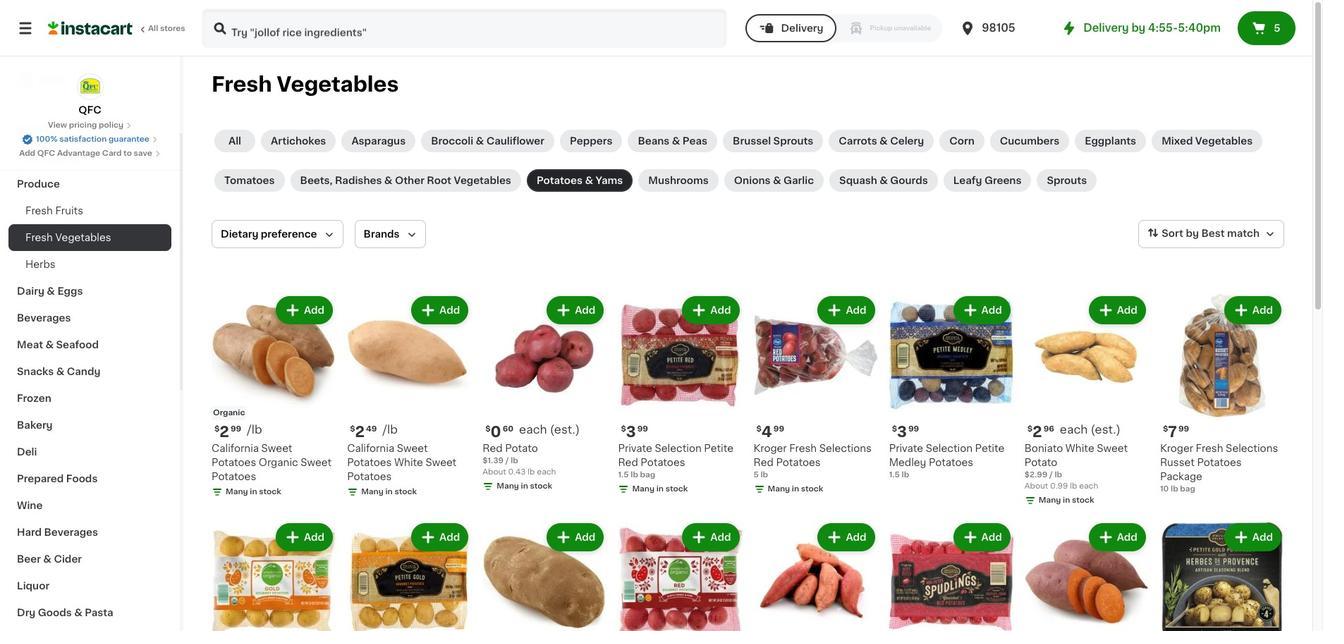 Task type: vqa. For each thing, say whether or not it's contained in the screenshot.
the oz in the the Waterloo Sparkling Water Ginger Citrus Twist 8 x 12 fl oz
no



Task type: locate. For each thing, give the bounding box(es) containing it.
1 horizontal spatial fresh vegetables
[[212, 74, 399, 95]]

many in stock down private selection petite red potatoes 1.5 lb bag at the bottom
[[632, 486, 688, 493]]

mushrooms
[[649, 176, 709, 186]]

1.5 inside private selection petite red potatoes 1.5 lb bag
[[618, 471, 629, 479]]

organic down $2.99 per pound "element"
[[259, 458, 298, 468]]

potato
[[505, 444, 538, 454], [1025, 458, 1058, 468]]

each right 0.43
[[537, 469, 556, 476]]

potato inside boniato white sweet potato $2.99 / lb about 0.99 lb each
[[1025, 458, 1058, 468]]

& left eggs
[[47, 286, 55, 296]]

kroger up the russet
[[1161, 444, 1194, 454]]

1 horizontal spatial petite
[[975, 444, 1005, 454]]

& for potatoes & yams
[[585, 176, 593, 186]]

dry goods & pasta
[[17, 608, 113, 618]]

organic up $ 2 99
[[213, 409, 245, 417]]

0 horizontal spatial 5
[[754, 471, 759, 479]]

& left 'celery'
[[880, 136, 888, 146]]

1 horizontal spatial organic
[[259, 458, 298, 468]]

/lb for organic
[[247, 424, 262, 435]]

by left 4:55-
[[1132, 23, 1146, 33]]

2 2 from the left
[[355, 425, 365, 440]]

1 99 from the left
[[231, 426, 241, 433]]

private inside private selection petite red potatoes 1.5 lb bag
[[618, 444, 653, 454]]

2 99 from the left
[[638, 426, 648, 433]]

prepared foods
[[17, 474, 98, 484]]

produce
[[17, 179, 60, 189]]

california inside california sweet potatoes white sweet potatoes
[[347, 444, 395, 454]]

in down california sweet potatoes organic sweet potatoes
[[250, 488, 257, 496]]

3 99 from the left
[[774, 426, 785, 433]]

99 for private selection petite red potatoes
[[638, 426, 648, 433]]

$2.49 per pound element
[[347, 423, 471, 442]]

1 horizontal spatial california
[[347, 444, 395, 454]]

fresh vegetables
[[212, 74, 399, 95], [25, 233, 111, 243]]

& left pasta
[[74, 608, 82, 618]]

$ up california sweet potatoes organic sweet potatoes
[[214, 426, 220, 433]]

1.5 inside private selection petite medley potatoes 1.5 lb
[[889, 471, 900, 479]]

1 kroger from the left
[[754, 444, 787, 454]]

99 up medley
[[909, 426, 919, 433]]

& left candy
[[56, 367, 64, 377]]

0 horizontal spatial /lb
[[247, 424, 262, 435]]

1 vertical spatial about
[[1025, 483, 1049, 490]]

1 horizontal spatial delivery
[[1084, 23, 1129, 33]]

2 horizontal spatial 2
[[1033, 425, 1043, 440]]

1 $ from the left
[[214, 426, 220, 433]]

99 inside $ 7 99
[[1179, 426, 1190, 433]]

Search field
[[203, 10, 726, 47]]

broccoli & cauliflower link
[[421, 130, 555, 152]]

& left peas
[[672, 136, 680, 146]]

about down $2.99 at the right of page
[[1025, 483, 1049, 490]]

2 for california sweet potatoes white sweet potatoes
[[355, 425, 365, 440]]

& left garlic
[[773, 176, 781, 186]]

qfc
[[78, 105, 101, 115], [37, 150, 55, 157]]

3 up private selection petite red potatoes 1.5 lb bag at the bottom
[[626, 425, 636, 440]]

0 horizontal spatial (est.)
[[550, 424, 580, 435]]

kroger down $ 4 99
[[754, 444, 787, 454]]

add
[[19, 150, 35, 157], [304, 306, 325, 315], [440, 306, 460, 315], [575, 306, 596, 315], [711, 306, 731, 315], [846, 306, 867, 315], [982, 306, 1002, 315], [1117, 306, 1138, 315], [1253, 306, 1274, 315], [304, 533, 325, 543], [440, 533, 460, 543], [575, 533, 596, 543], [711, 533, 731, 543], [846, 533, 867, 543], [982, 533, 1002, 543], [1117, 533, 1138, 543], [1253, 533, 1274, 543]]

about down $1.39
[[483, 469, 506, 476]]

each (est.) inside '$2.96 each (estimated)' element
[[1060, 424, 1121, 435]]

2 kroger from the left
[[1161, 444, 1194, 454]]

sort by
[[1162, 229, 1199, 239]]

california down $ 2 49
[[347, 444, 395, 454]]

each (est.) up boniato white sweet potato $2.99 / lb about 0.99 lb each
[[1060, 424, 1121, 435]]

recipes
[[17, 126, 58, 135]]

best
[[1202, 229, 1225, 239]]

1 horizontal spatial by
[[1186, 229, 1199, 239]]

(est.) inside '$2.96 each (estimated)' element
[[1091, 424, 1121, 435]]

$ up private selection petite red potatoes 1.5 lb bag at the bottom
[[621, 426, 626, 433]]

1 horizontal spatial white
[[1066, 444, 1095, 454]]

4 $ from the left
[[621, 426, 626, 433]]

instacart logo image
[[48, 20, 133, 37]]

red
[[483, 444, 503, 454], [618, 458, 638, 468], [754, 458, 774, 468]]

1 vertical spatial bag
[[1181, 486, 1196, 493]]

all left stores
[[148, 25, 158, 32]]

fresh inside kroger fresh selections red potatoes 5 lb
[[790, 444, 817, 454]]

0 horizontal spatial $ 3 99
[[621, 425, 648, 440]]

kroger fresh selections russet potatoes package 10 lb bag
[[1161, 444, 1279, 493]]

in down kroger fresh selections red potatoes 5 lb
[[792, 486, 799, 493]]

1 horizontal spatial about
[[1025, 483, 1049, 490]]

1 horizontal spatial (est.)
[[1091, 424, 1121, 435]]

selections for russet
[[1226, 444, 1279, 454]]

private inside private selection petite medley potatoes 1.5 lb
[[889, 444, 924, 454]]

(est.) up boniato white sweet potato $2.99 / lb about 0.99 lb each
[[1091, 424, 1121, 435]]

beverages down dairy & eggs
[[17, 313, 71, 323]]

$ up kroger fresh selections red potatoes 5 lb
[[757, 426, 762, 433]]

sort
[[1162, 229, 1184, 239]]

1 horizontal spatial 3
[[897, 425, 907, 440]]

dry
[[17, 608, 36, 618]]

selection
[[655, 444, 702, 454], [926, 444, 973, 454]]

98105 button
[[960, 8, 1044, 48]]

service type group
[[746, 14, 943, 42]]

/ inside boniato white sweet potato $2.99 / lb about 0.99 lb each
[[1050, 471, 1053, 479]]

0 vertical spatial by
[[1132, 23, 1146, 33]]

3
[[626, 425, 636, 440], [897, 425, 907, 440]]

herbs
[[25, 260, 55, 270]]

1 horizontal spatial 1.5
[[889, 471, 900, 479]]

/ right $1.39
[[506, 457, 509, 465]]

1 horizontal spatial kroger
[[1161, 444, 1194, 454]]

99 for kroger fresh selections russet potatoes package
[[1179, 426, 1190, 433]]

beer & cider link
[[8, 546, 171, 573]]

99 up california sweet potatoes organic sweet potatoes
[[231, 426, 241, 433]]

$ inside $ 4 99
[[757, 426, 762, 433]]

beverages
[[17, 313, 71, 323], [44, 528, 98, 538]]

0 horizontal spatial delivery
[[781, 23, 824, 33]]

(est.) up red potato $1.39 / lb about 0.43 lb each
[[550, 424, 580, 435]]

1 vertical spatial /
[[1050, 471, 1053, 479]]

dietary
[[221, 229, 259, 239]]

0 horizontal spatial bag
[[640, 471, 656, 479]]

0 vertical spatial qfc
[[78, 105, 101, 115]]

2 horizontal spatial red
[[754, 458, 774, 468]]

1 horizontal spatial bag
[[1181, 486, 1196, 493]]

selections inside kroger fresh selections red potatoes 5 lb
[[820, 444, 872, 454]]

1 $ 3 99 from the left
[[621, 425, 648, 440]]

add button
[[277, 298, 332, 323], [413, 298, 467, 323], [548, 298, 603, 323], [684, 298, 738, 323], [819, 298, 874, 323], [955, 298, 1009, 323], [1091, 298, 1145, 323], [1226, 298, 1281, 323], [277, 525, 332, 550], [413, 525, 467, 550], [548, 525, 603, 550], [684, 525, 738, 550], [819, 525, 874, 550], [955, 525, 1009, 550], [1091, 525, 1145, 550], [1226, 525, 1281, 550]]

kroger inside kroger fresh selections red potatoes 5 lb
[[754, 444, 787, 454]]

0 vertical spatial beverages
[[17, 313, 71, 323]]

1 1.5 from the left
[[618, 471, 629, 479]]

onions
[[734, 176, 771, 186]]

candy
[[67, 367, 101, 377]]

many down 0.43
[[497, 483, 519, 490]]

1 california from the left
[[212, 444, 259, 454]]

1 horizontal spatial /
[[1050, 471, 1053, 479]]

0 horizontal spatial each (est.)
[[519, 424, 580, 435]]

asparagus link
[[342, 130, 416, 152]]

leafy
[[954, 176, 982, 186]]

$ 3 99 up medley
[[892, 425, 919, 440]]

0 horizontal spatial organic
[[213, 409, 245, 417]]

view
[[48, 121, 67, 129]]

49
[[366, 426, 377, 433]]

beer & cider
[[17, 555, 82, 564]]

0 vertical spatial about
[[483, 469, 506, 476]]

/lb right '49' at the bottom left of the page
[[383, 424, 398, 435]]

3 up medley
[[897, 425, 907, 440]]

7 $ from the left
[[1028, 426, 1033, 433]]

vegetables down broccoli & cauliflower link
[[454, 176, 511, 186]]

many in stock down kroger fresh selections red potatoes 5 lb
[[768, 486, 824, 493]]

liquor link
[[8, 573, 171, 600]]

2 california from the left
[[347, 444, 395, 454]]

/
[[506, 457, 509, 465], [1050, 471, 1053, 479]]

0 horizontal spatial red
[[483, 444, 503, 454]]

vegetables up artichokes
[[277, 74, 399, 95]]

each right 60
[[519, 424, 547, 435]]

0 vertical spatial white
[[1066, 444, 1095, 454]]

None search field
[[202, 8, 728, 48]]

1 horizontal spatial $ 3 99
[[892, 425, 919, 440]]

2 3 from the left
[[897, 425, 907, 440]]

selection inside private selection petite red potatoes 1.5 lb bag
[[655, 444, 702, 454]]

5 99 from the left
[[1179, 426, 1190, 433]]

buy
[[40, 47, 60, 57]]

2 selection from the left
[[926, 444, 973, 454]]

99 up private selection petite red potatoes 1.5 lb bag at the bottom
[[638, 426, 648, 433]]

liquor
[[17, 581, 49, 591]]

2 up california sweet potatoes organic sweet potatoes
[[220, 425, 229, 440]]

qfc down the 100%
[[37, 150, 55, 157]]

selection for red
[[655, 444, 702, 454]]

mixed vegetables link
[[1152, 130, 1263, 152]]

2 /lb from the left
[[383, 424, 398, 435]]

3 for private selection petite red potatoes
[[626, 425, 636, 440]]

mushrooms link
[[639, 169, 719, 192]]

$ inside $ 7 99
[[1163, 426, 1169, 433]]

$ 3 99 for private selection petite red potatoes
[[621, 425, 648, 440]]

$ up medley
[[892, 426, 897, 433]]

private for medley
[[889, 444, 924, 454]]

2 1.5 from the left
[[889, 471, 900, 479]]

stock down california sweet potatoes organic sweet potatoes
[[259, 488, 281, 496]]

$ left '49' at the bottom left of the page
[[350, 426, 355, 433]]

1 selection from the left
[[655, 444, 702, 454]]

8 $ from the left
[[1163, 426, 1169, 433]]

0 horizontal spatial kroger
[[754, 444, 787, 454]]

Best match Sort by field
[[1139, 220, 1285, 248]]

many down 0.99
[[1039, 497, 1061, 505]]

1 (est.) from the left
[[550, 424, 580, 435]]

1.5
[[618, 471, 629, 479], [889, 471, 900, 479]]

selection for medley
[[926, 444, 973, 454]]

each (est.)
[[519, 424, 580, 435], [1060, 424, 1121, 435]]

2 left '49' at the bottom left of the page
[[355, 425, 365, 440]]

potatoes inside private selection petite red potatoes 1.5 lb bag
[[641, 458, 685, 468]]

0 horizontal spatial selection
[[655, 444, 702, 454]]

stock
[[530, 483, 553, 490], [666, 486, 688, 493], [801, 486, 824, 493], [259, 488, 281, 496], [395, 488, 417, 496], [1072, 497, 1095, 505]]

product group
[[212, 294, 336, 501], [347, 294, 471, 501], [483, 294, 607, 495], [618, 294, 743, 498], [754, 294, 878, 498], [889, 294, 1014, 481], [1025, 294, 1149, 509], [1161, 294, 1285, 495], [212, 521, 336, 631], [347, 521, 471, 631], [483, 521, 607, 631], [618, 521, 743, 631], [754, 521, 878, 631], [889, 521, 1014, 631], [1025, 521, 1149, 631], [1161, 521, 1285, 631]]

vegetables down fresh fruits link
[[55, 233, 111, 243]]

& right beer
[[43, 555, 52, 564]]

0 horizontal spatial petite
[[704, 444, 734, 454]]

all for all stores
[[148, 25, 158, 32]]

product group containing 0
[[483, 294, 607, 495]]

0 horizontal spatial sprouts
[[774, 136, 814, 146]]

& for onions & garlic
[[773, 176, 781, 186]]

white down '$2.96 each (estimated)' element
[[1066, 444, 1095, 454]]

4 99 from the left
[[909, 426, 919, 433]]

pricing
[[69, 121, 97, 129]]

0 horizontal spatial about
[[483, 469, 506, 476]]

1 horizontal spatial sprouts
[[1047, 176, 1087, 186]]

petite inside private selection petite medley potatoes 1.5 lb
[[975, 444, 1005, 454]]

0 vertical spatial 5
[[1274, 23, 1281, 33]]

1 horizontal spatial selection
[[926, 444, 973, 454]]

0 horizontal spatial california
[[212, 444, 259, 454]]

selections inside kroger fresh selections russet potatoes package 10 lb bag
[[1226, 444, 1279, 454]]

& right meat
[[45, 340, 54, 350]]

1 horizontal spatial /lb
[[383, 424, 398, 435]]

& right broccoli
[[476, 136, 484, 146]]

kroger inside kroger fresh selections russet potatoes package 10 lb bag
[[1161, 444, 1194, 454]]

1 vertical spatial qfc
[[37, 150, 55, 157]]

0 vertical spatial all
[[148, 25, 158, 32]]

10
[[1161, 486, 1169, 493]]

many in stock down california sweet potatoes organic sweet potatoes
[[226, 488, 281, 496]]

meat
[[17, 340, 43, 350]]

white inside boniato white sweet potato $2.99 / lb about 0.99 lb each
[[1066, 444, 1095, 454]]

/lb inside $2.49 per pound element
[[383, 424, 398, 435]]

1 horizontal spatial red
[[618, 458, 638, 468]]

5 $ from the left
[[757, 426, 762, 433]]

0 horizontal spatial by
[[1132, 23, 1146, 33]]

& for beans & peas
[[672, 136, 680, 146]]

1 vertical spatial white
[[394, 458, 423, 468]]

by inside field
[[1186, 229, 1199, 239]]

potato up $2.99 at the right of page
[[1025, 458, 1058, 468]]

lists link
[[8, 66, 171, 95]]

potatoes inside private selection petite medley potatoes 1.5 lb
[[929, 458, 974, 468]]

1 vertical spatial organic
[[259, 458, 298, 468]]

/ up 0.99
[[1050, 471, 1053, 479]]

delivery button
[[746, 14, 836, 42]]

$ inside $ 2 96
[[1028, 426, 1033, 433]]

red for 3
[[618, 458, 638, 468]]

0 horizontal spatial fresh vegetables
[[25, 233, 111, 243]]

99 right the 4
[[774, 426, 785, 433]]

russet
[[1161, 458, 1195, 468]]

boniato white sweet potato $2.99 / lb about 0.99 lb each
[[1025, 444, 1128, 490]]

2 (est.) from the left
[[1091, 424, 1121, 435]]

$ left 60
[[486, 426, 491, 433]]

by right sort
[[1186, 229, 1199, 239]]

& left gourds
[[880, 176, 888, 186]]

it
[[62, 47, 69, 57]]

& for dairy & eggs
[[47, 286, 55, 296]]

red inside kroger fresh selections red potatoes 5 lb
[[754, 458, 774, 468]]

6 $ from the left
[[892, 426, 897, 433]]

brussel sprouts link
[[723, 130, 824, 152]]

2 inside "element"
[[220, 425, 229, 440]]

1 horizontal spatial 2
[[355, 425, 365, 440]]

fresh inside kroger fresh selections russet potatoes package 10 lb bag
[[1196, 444, 1224, 454]]

0 vertical spatial /
[[506, 457, 509, 465]]

california sweet potatoes organic sweet potatoes
[[212, 444, 332, 482]]

/lb right $ 2 99
[[247, 424, 262, 435]]

0 horizontal spatial 3
[[626, 425, 636, 440]]

add qfc advantage card to save link
[[19, 148, 161, 159]]

2 petite from the left
[[975, 444, 1005, 454]]

product group containing 7
[[1161, 294, 1285, 495]]

& for carrots & celery
[[880, 136, 888, 146]]

beer
[[17, 555, 41, 564]]

1 vertical spatial potato
[[1025, 458, 1058, 468]]

1 horizontal spatial 5
[[1274, 23, 1281, 33]]

in down private selection petite red potatoes 1.5 lb bag at the bottom
[[657, 486, 664, 493]]

potato down 60
[[505, 444, 538, 454]]

delivery inside button
[[781, 23, 824, 33]]

california down $ 2 99
[[212, 444, 259, 454]]

all stores
[[148, 25, 185, 32]]

potatoes inside kroger fresh selections russet potatoes package 10 lb bag
[[1198, 458, 1242, 468]]

white inside california sweet potatoes white sweet potatoes
[[394, 458, 423, 468]]

by
[[1132, 23, 1146, 33], [1186, 229, 1199, 239]]

(est.) inside $0.60 each (estimated) element
[[550, 424, 580, 435]]

beverages up cider
[[44, 528, 98, 538]]

meat & seafood
[[17, 340, 99, 350]]

about
[[483, 469, 506, 476], [1025, 483, 1049, 490]]

1 horizontal spatial potato
[[1025, 458, 1058, 468]]

1 2 from the left
[[220, 425, 229, 440]]

3 2 from the left
[[1033, 425, 1043, 440]]

1 selections from the left
[[820, 444, 872, 454]]

$2.96 each (estimated) element
[[1025, 423, 1149, 442]]

beverages inside "link"
[[17, 313, 71, 323]]

0 vertical spatial potato
[[505, 444, 538, 454]]

0 horizontal spatial potato
[[505, 444, 538, 454]]

1 vertical spatial 5
[[754, 471, 759, 479]]

2 private from the left
[[889, 444, 924, 454]]

1 /lb from the left
[[247, 424, 262, 435]]

99 for private selection petite medley potatoes
[[909, 426, 919, 433]]

0 horizontal spatial 2
[[220, 425, 229, 440]]

1 each (est.) from the left
[[519, 424, 580, 435]]

$ left 96 at right bottom
[[1028, 426, 1033, 433]]

& left yams
[[585, 176, 593, 186]]

99 inside $ 4 99
[[774, 426, 785, 433]]

delivery for delivery by 4:55-5:40pm
[[1084, 23, 1129, 33]]

& left other
[[384, 176, 393, 186]]

$ 3 99 for private selection petite medley potatoes
[[892, 425, 919, 440]]

kroger
[[754, 444, 787, 454], [1161, 444, 1194, 454]]

gourds
[[891, 176, 928, 186]]

2 selections from the left
[[1226, 444, 1279, 454]]

red inside private selection petite red potatoes 1.5 lb bag
[[618, 458, 638, 468]]

0 horizontal spatial qfc
[[37, 150, 55, 157]]

california sweet potatoes white sweet potatoes
[[347, 444, 457, 482]]

petite inside private selection petite red potatoes 1.5 lb bag
[[704, 444, 734, 454]]

2 each (est.) from the left
[[1060, 424, 1121, 435]]

stock down red potato $1.39 / lb about 0.43 lb each
[[530, 483, 553, 490]]

in down 0.43
[[521, 483, 528, 490]]

0 horizontal spatial white
[[394, 458, 423, 468]]

leafy greens
[[954, 176, 1022, 186]]

0 vertical spatial fresh vegetables
[[212, 74, 399, 95]]

many down california sweet potatoes organic sweet potatoes
[[226, 488, 248, 496]]

1 horizontal spatial private
[[889, 444, 924, 454]]

2 $ from the left
[[350, 426, 355, 433]]

0 horizontal spatial 1.5
[[618, 471, 629, 479]]

$
[[214, 426, 220, 433], [350, 426, 355, 433], [486, 426, 491, 433], [621, 426, 626, 433], [757, 426, 762, 433], [892, 426, 897, 433], [1028, 426, 1033, 433], [1163, 426, 1169, 433]]

1 horizontal spatial each (est.)
[[1060, 424, 1121, 435]]

/lb inside $2.99 per pound "element"
[[247, 424, 262, 435]]

card
[[102, 150, 122, 157]]

kroger for russet
[[1161, 444, 1194, 454]]

2 $ 3 99 from the left
[[892, 425, 919, 440]]

stock down private selection petite red potatoes 1.5 lb bag at the bottom
[[666, 486, 688, 493]]

each right 0.99
[[1080, 483, 1099, 490]]

$ 2 96
[[1028, 425, 1055, 440]]

0.43
[[508, 469, 526, 476]]

sprouts up garlic
[[774, 136, 814, 146]]

1 horizontal spatial selections
[[1226, 444, 1279, 454]]

each (est.) right 60
[[519, 424, 580, 435]]

qfc link
[[77, 73, 103, 117]]

5
[[1274, 23, 1281, 33], [754, 471, 759, 479]]

3 $ from the left
[[486, 426, 491, 433]]

0 horizontal spatial /
[[506, 457, 509, 465]]

carrots
[[839, 136, 877, 146]]

root
[[427, 176, 452, 186]]

$ 3 99 up private selection petite red potatoes 1.5 lb bag at the bottom
[[621, 425, 648, 440]]

all up the tomatoes
[[229, 136, 241, 146]]

snacks & candy link
[[8, 358, 171, 385]]

pasta
[[85, 608, 113, 618]]

white down $2.49 per pound element
[[394, 458, 423, 468]]

1 horizontal spatial all
[[229, 136, 241, 146]]

1 horizontal spatial qfc
[[78, 105, 101, 115]]

1 private from the left
[[618, 444, 653, 454]]

qfc up view pricing policy link
[[78, 105, 101, 115]]

$ up the russet
[[1163, 426, 1169, 433]]

0 horizontal spatial all
[[148, 25, 158, 32]]

selection inside private selection petite medley potatoes 1.5 lb
[[926, 444, 973, 454]]

99 for kroger fresh selections red potatoes
[[774, 426, 785, 433]]

lb inside private selection petite medley potatoes 1.5 lb
[[902, 471, 910, 479]]

bag
[[640, 471, 656, 479], [1181, 486, 1196, 493]]

1 vertical spatial by
[[1186, 229, 1199, 239]]

broccoli
[[431, 136, 474, 146]]

to
[[124, 150, 132, 157]]

many down california sweet potatoes white sweet potatoes
[[361, 488, 384, 496]]

view pricing policy link
[[48, 120, 132, 131]]

0 horizontal spatial selections
[[820, 444, 872, 454]]

beans
[[638, 136, 670, 146]]

1 petite from the left
[[704, 444, 734, 454]]

0 vertical spatial bag
[[640, 471, 656, 479]]

petite for red
[[704, 444, 734, 454]]

fresh vegetables up artichokes
[[212, 74, 399, 95]]

sprouts down cucumbers
[[1047, 176, 1087, 186]]

fresh vegetables down fruits
[[25, 233, 111, 243]]

california inside california sweet potatoes organic sweet potatoes
[[212, 444, 259, 454]]

99 right 7
[[1179, 426, 1190, 433]]

1 3 from the left
[[626, 425, 636, 440]]

0 horizontal spatial private
[[618, 444, 653, 454]]

2 left 96 at right bottom
[[1033, 425, 1043, 440]]

fresh vegetables link
[[8, 224, 171, 251]]

1 vertical spatial all
[[229, 136, 241, 146]]

each (est.) inside $0.60 each (estimated) element
[[519, 424, 580, 435]]



Task type: describe. For each thing, give the bounding box(es) containing it.
california for california sweet potatoes white sweet potatoes
[[347, 444, 395, 454]]

dairy & eggs link
[[8, 278, 171, 305]]

in down california sweet potatoes white sweet potatoes
[[386, 488, 393, 496]]

artichokes link
[[261, 130, 336, 152]]

frozen
[[17, 394, 51, 404]]

(est.) for 0
[[550, 424, 580, 435]]

cucumbers link
[[990, 130, 1070, 152]]

dairy
[[17, 286, 44, 296]]

vegetables right mixed at top
[[1196, 136, 1253, 146]]

deli
[[17, 447, 37, 457]]

many in stock down 0.43
[[497, 483, 553, 490]]

mixed
[[1162, 136, 1193, 146]]

& for broccoli & cauliflower
[[476, 136, 484, 146]]

7
[[1169, 425, 1177, 440]]

potatoes & yams link
[[527, 169, 633, 192]]

$ 2 99
[[214, 425, 241, 440]]

hard beverages
[[17, 528, 98, 538]]

dietary preference
[[221, 229, 317, 239]]

private selection petite medley potatoes 1.5 lb
[[889, 444, 1005, 479]]

stock down kroger fresh selections red potatoes 5 lb
[[801, 486, 824, 493]]

snacks & candy
[[17, 367, 101, 377]]

$ 2 49
[[350, 425, 377, 440]]

many in stock down california sweet potatoes white sweet potatoes
[[361, 488, 417, 496]]

squash & gourds link
[[830, 169, 938, 192]]

5 inside kroger fresh selections red potatoes 5 lb
[[754, 471, 759, 479]]

& for snacks & candy
[[56, 367, 64, 377]]

/lb for white
[[383, 424, 398, 435]]

save
[[134, 150, 152, 157]]

brands button
[[355, 220, 426, 248]]

cider
[[54, 555, 82, 564]]

prepared foods link
[[8, 466, 171, 492]]

98105
[[982, 23, 1016, 33]]

$0.60 each (estimated) element
[[483, 423, 607, 442]]

foods
[[66, 474, 98, 484]]

wine link
[[8, 492, 171, 519]]

bakery link
[[8, 412, 171, 439]]

3 for private selection petite medley potatoes
[[897, 425, 907, 440]]

squash
[[840, 176, 878, 186]]

meat & seafood link
[[8, 332, 171, 358]]

0 vertical spatial organic
[[213, 409, 245, 417]]

1.5 for medley
[[889, 471, 900, 479]]

$2.99 per pound element
[[212, 423, 336, 442]]

radishes
[[335, 176, 382, 186]]

private selection petite red potatoes 1.5 lb bag
[[618, 444, 734, 479]]

guarantee
[[109, 135, 149, 143]]

stock down boniato white sweet potato $2.99 / lb about 0.99 lb each
[[1072, 497, 1095, 505]]

red for 4
[[754, 458, 774, 468]]

each (est.) for 2
[[1060, 424, 1121, 435]]

many down private selection petite red potatoes 1.5 lb bag at the bottom
[[632, 486, 655, 493]]

garlic
[[784, 176, 814, 186]]

lists
[[40, 75, 64, 85]]

about inside boniato white sweet potato $2.99 / lb about 0.99 lb each
[[1025, 483, 1049, 490]]

produce link
[[8, 171, 171, 198]]

cauliflower
[[487, 136, 545, 146]]

many in stock down 0.99
[[1039, 497, 1095, 505]]

all stores link
[[48, 8, 186, 48]]

each inside red potato $1.39 / lb about 0.43 lb each
[[537, 469, 556, 476]]

potatoes & yams
[[537, 176, 623, 186]]

artichokes
[[271, 136, 326, 146]]

& for meat & seafood
[[45, 340, 54, 350]]

/ inside red potato $1.39 / lb about 0.43 lb each
[[506, 457, 509, 465]]

& for squash & gourds
[[880, 176, 888, 186]]

& for beer & cider
[[43, 555, 52, 564]]

package
[[1161, 472, 1203, 482]]

prepared
[[17, 474, 64, 484]]

view pricing policy
[[48, 121, 124, 129]]

asparagus
[[352, 136, 406, 146]]

lb inside kroger fresh selections red potatoes 5 lb
[[761, 471, 768, 479]]

private for red
[[618, 444, 653, 454]]

carrots & celery
[[839, 136, 924, 146]]

$1.39
[[483, 457, 504, 465]]

$ 7 99
[[1163, 425, 1190, 440]]

about inside red potato $1.39 / lb about 0.43 lb each
[[483, 469, 506, 476]]

dry goods & pasta link
[[8, 600, 171, 627]]

onions & garlic link
[[724, 169, 824, 192]]

by for delivery
[[1132, 23, 1146, 33]]

peppers
[[570, 136, 613, 146]]

60
[[503, 426, 514, 433]]

lb inside private selection petite red potatoes 1.5 lb bag
[[631, 471, 638, 479]]

each inside boniato white sweet potato $2.99 / lb about 0.99 lb each
[[1080, 483, 1099, 490]]

$ 4 99
[[757, 425, 785, 440]]

organic inside california sweet potatoes organic sweet potatoes
[[259, 458, 298, 468]]

bag inside kroger fresh selections russet potatoes package 10 lb bag
[[1181, 486, 1196, 493]]

goods
[[38, 608, 72, 618]]

frozen link
[[8, 385, 171, 412]]

1 vertical spatial sprouts
[[1047, 176, 1087, 186]]

all link
[[214, 130, 255, 152]]

beans & peas
[[638, 136, 708, 146]]

sweet inside boniato white sweet potato $2.99 / lb about 0.99 lb each
[[1097, 444, 1128, 454]]

delivery for delivery
[[781, 23, 824, 33]]

red inside red potato $1.39 / lb about 0.43 lb each
[[483, 444, 503, 454]]

lb inside kroger fresh selections russet potatoes package 10 lb bag
[[1171, 486, 1179, 493]]

$2.99
[[1025, 471, 1048, 479]]

stock down california sweet potatoes white sweet potatoes
[[395, 488, 417, 496]]

many down kroger fresh selections red potatoes 5 lb
[[768, 486, 790, 493]]

by for sort
[[1186, 229, 1199, 239]]

in down 0.99
[[1063, 497, 1071, 505]]

other
[[395, 176, 425, 186]]

fresh fruits link
[[8, 198, 171, 224]]

thanksgiving
[[17, 152, 84, 162]]

petite for medley
[[975, 444, 1005, 454]]

match
[[1228, 229, 1260, 239]]

carrots & celery link
[[829, 130, 934, 152]]

qfc logo image
[[77, 73, 103, 100]]

all for all
[[229, 136, 241, 146]]

california for california sweet potatoes organic sweet potatoes
[[212, 444, 259, 454]]

recipes link
[[8, 117, 171, 144]]

1.5 for red
[[618, 471, 629, 479]]

0 vertical spatial sprouts
[[774, 136, 814, 146]]

each right 96 at right bottom
[[1060, 424, 1088, 435]]

satisfaction
[[59, 135, 107, 143]]

celery
[[890, 136, 924, 146]]

hard
[[17, 528, 42, 538]]

1 vertical spatial fresh vegetables
[[25, 233, 111, 243]]

5 inside 'button'
[[1274, 23, 1281, 33]]

$ inside $ 2 49
[[350, 426, 355, 433]]

greens
[[985, 176, 1022, 186]]

4:55-
[[1149, 23, 1178, 33]]

selections for red
[[820, 444, 872, 454]]

buy it again
[[40, 47, 99, 57]]

product group containing 4
[[754, 294, 878, 498]]

(est.) for 2
[[1091, 424, 1121, 435]]

delivery by 4:55-5:40pm link
[[1061, 20, 1221, 37]]

brussel
[[733, 136, 771, 146]]

deli link
[[8, 439, 171, 466]]

$ inside $ 2 99
[[214, 426, 220, 433]]

100%
[[36, 135, 57, 143]]

$ inside the $ 0 60
[[486, 426, 491, 433]]

99 inside $ 2 99
[[231, 426, 241, 433]]

kroger for red
[[754, 444, 787, 454]]

preference
[[261, 229, 317, 239]]

bag inside private selection petite red potatoes 1.5 lb bag
[[640, 471, 656, 479]]

potato inside red potato $1.39 / lb about 0.43 lb each
[[505, 444, 538, 454]]

each (est.) for 0
[[519, 424, 580, 435]]

thanksgiving link
[[8, 144, 171, 171]]

4
[[762, 425, 772, 440]]

2 for california sweet potatoes organic sweet potatoes
[[220, 425, 229, 440]]

red potato $1.39 / lb about 0.43 lb each
[[483, 444, 556, 476]]

delivery by 4:55-5:40pm
[[1084, 23, 1221, 33]]

0.99
[[1051, 483, 1068, 490]]

potatoes inside kroger fresh selections red potatoes 5 lb
[[776, 458, 821, 468]]

1 vertical spatial beverages
[[44, 528, 98, 538]]



